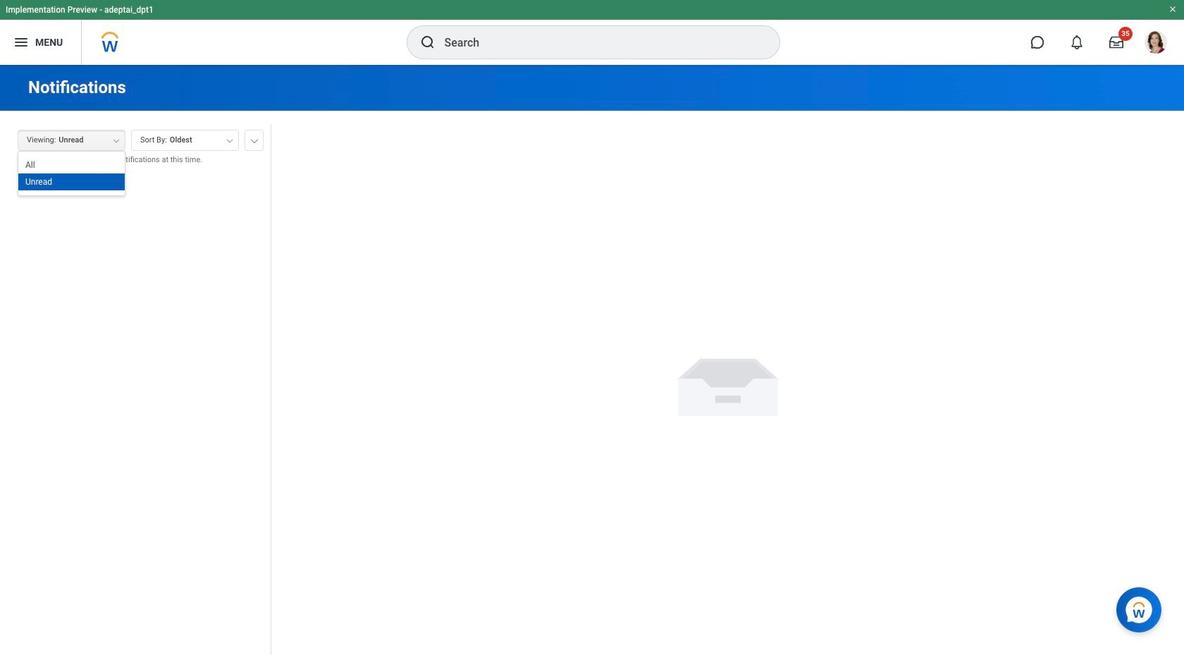 Task type: vqa. For each thing, say whether or not it's contained in the screenshot.
close environment banner IMAGE
yes



Task type: describe. For each thing, give the bounding box(es) containing it.
viewing list box
[[18, 157, 125, 190]]

profile logan mcneil image
[[1145, 31, 1168, 56]]

reading pane region
[[271, 111, 1185, 655]]

search image
[[419, 34, 436, 51]]

notifications large image
[[1070, 35, 1084, 49]]

close environment banner image
[[1169, 5, 1178, 13]]

inbox items list box
[[0, 176, 271, 655]]

Search Workday  search field
[[445, 27, 751, 58]]



Task type: locate. For each thing, give the bounding box(es) containing it.
justify image
[[13, 34, 30, 51]]

tab panel
[[0, 123, 271, 655]]

banner
[[0, 0, 1185, 65]]

main content
[[0, 65, 1185, 655]]

more image
[[250, 136, 259, 143]]

inbox large image
[[1110, 35, 1124, 49]]



